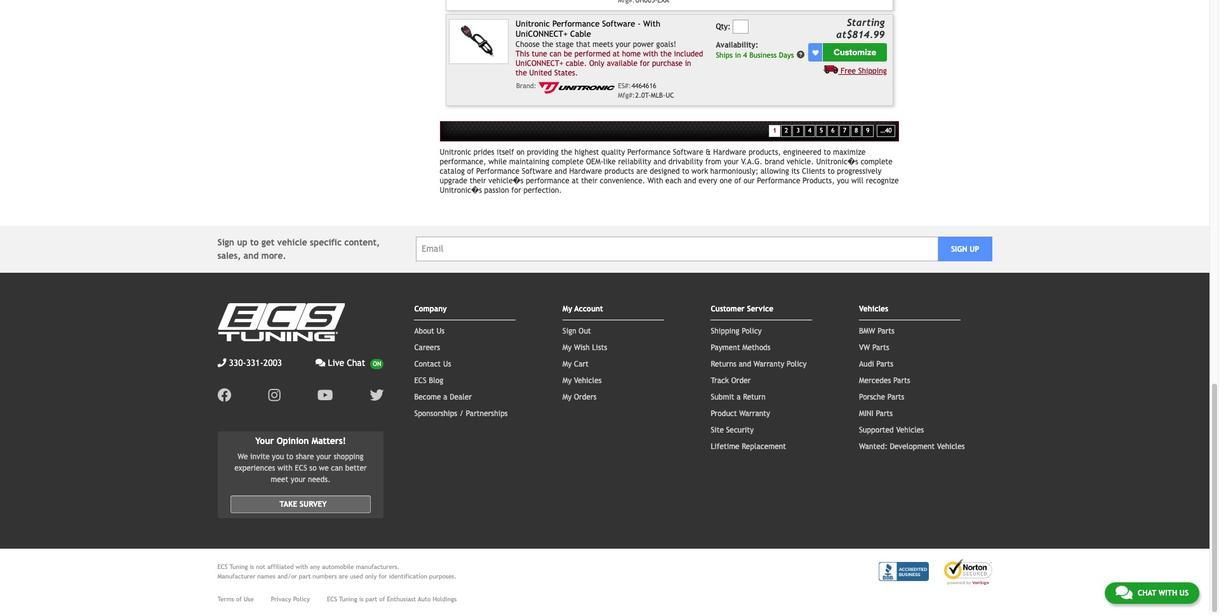 Task type: vqa. For each thing, say whether or not it's contained in the screenshot.
the Stock for $40.49
no



Task type: describe. For each thing, give the bounding box(es) containing it.
products,
[[803, 176, 835, 185]]

audi parts link
[[859, 360, 894, 369]]

not
[[256, 564, 265, 571]]

phone image
[[218, 359, 226, 368]]

meet
[[271, 476, 288, 485]]

maintaining
[[509, 157, 550, 166]]

ecs tuning image
[[218, 303, 345, 341]]

0 vertical spatial shipping
[[858, 67, 887, 76]]

your inside unitronic prides itself on providing the highest quality performance software & hardware products, engineered to maximize performance, while maintaining complete oem-like reliability and drivability from your v.a.g. brand vehicle. unitronic�s complete catalog of performance software and hardware products are designed to work harmoniously; allowing its clients to progressively upgrade their vehicle�s performance at their convenience. with each and every one of our performance products, you will recognize unitronic�s passion for perfection.
[[724, 157, 739, 166]]

returns
[[711, 360, 737, 369]]

1 horizontal spatial hardware
[[713, 148, 746, 157]]

a for become
[[443, 393, 447, 402]]

matters!
[[312, 436, 346, 446]]

better
[[345, 465, 367, 473]]

about us link
[[414, 327, 445, 336]]

331-
[[246, 358, 263, 368]]

add to wish list image
[[813, 49, 819, 56]]

and down "work"
[[684, 176, 697, 185]]

on
[[517, 148, 525, 157]]

company
[[414, 305, 447, 314]]

performance inside unitronic performance software - with uniconnect+ cable choose the stage that meets your power goals! this tune can be performed at home with the included uniconnect+ cable. only available for purchase in the united states.
[[553, 19, 600, 29]]

porsche parts link
[[859, 393, 905, 402]]

9 link
[[863, 125, 874, 137]]

included
[[674, 49, 703, 58]]

our
[[744, 176, 755, 185]]

sign up button
[[939, 237, 992, 262]]

free
[[841, 67, 856, 76]]

my cart
[[563, 360, 589, 369]]

invite
[[250, 453, 270, 462]]

return
[[743, 393, 766, 402]]

and inside sign up to get vehicle specific content, sales, and more.
[[244, 251, 259, 261]]

become
[[414, 393, 441, 402]]

identification
[[389, 574, 427, 581]]

parts for mercedes parts
[[894, 376, 911, 385]]

and up performance
[[555, 167, 567, 176]]

progressively
[[837, 167, 882, 176]]

careers link
[[414, 343, 440, 352]]

1 horizontal spatial unitronic�s
[[816, 157, 859, 166]]

ecs tuning is not affiliated with any automobile manufacturers. manufacturer names and/or part numbers are used only for identification purposes.
[[218, 564, 457, 581]]

vehicle.
[[787, 157, 814, 166]]

lifetime
[[711, 442, 740, 451]]

vehicles up the wanted: development vehicles
[[896, 426, 924, 435]]

cable
[[570, 29, 591, 39]]

uc
[[666, 91, 674, 99]]

track order link
[[711, 376, 751, 385]]

free shipping image
[[824, 65, 839, 74]]

parts for bmw parts
[[878, 327, 895, 336]]

facebook logo image
[[218, 388, 232, 402]]

1 complete from the left
[[552, 157, 584, 166]]

maximize
[[833, 148, 866, 157]]

customize
[[834, 47, 877, 58]]

meets
[[593, 40, 614, 49]]

2 complete from the left
[[861, 157, 893, 166]]

es#4464616 - 2.0t-mlb-uc - unitronic performance software - with uniconnect+ cable - choose the stage that meets your power goals! - unitronic - audi image
[[449, 19, 509, 64]]

auto
[[418, 597, 431, 604]]

privacy policy
[[271, 597, 310, 604]]

1 vertical spatial hardware
[[569, 167, 602, 176]]

days
[[779, 50, 794, 59]]

sign up
[[951, 245, 980, 254]]

performance
[[526, 176, 570, 185]]

products,
[[749, 148, 781, 157]]

3
[[797, 127, 800, 134]]

ecs tuning is part of enthusiast auto holdings
[[327, 597, 457, 604]]

instagram logo image
[[268, 388, 281, 402]]

performance,
[[440, 157, 486, 166]]

out
[[579, 327, 591, 336]]

product warranty
[[711, 409, 770, 418]]

ecs blog
[[414, 376, 443, 385]]

unitronic performance software - with uniconnect+ cable link
[[516, 19, 661, 39]]

1 vertical spatial unitronic�s
[[440, 186, 482, 195]]

ecs for ecs tuning is not affiliated with any automobile manufacturers. manufacturer names and/or part numbers are used only for identification purposes.
[[218, 564, 228, 571]]

will
[[852, 176, 864, 185]]

performance up the reliability
[[628, 148, 671, 157]]

is for not
[[250, 564, 254, 571]]

part inside ecs tuning is not affiliated with any automobile manufacturers. manufacturer names and/or part numbers are used only for identification purposes.
[[299, 574, 311, 581]]

twitter logo image
[[370, 388, 384, 402]]

the inside unitronic prides itself on providing the highest quality performance software & hardware products, engineered to maximize performance, while maintaining complete oem-like reliability and drivability from your v.a.g. brand vehicle. unitronic�s complete catalog of performance software and hardware products are designed to work harmoniously; allowing its clients to progressively upgrade their vehicle�s performance at their convenience. with each and every one of our performance products, you will recognize unitronic�s passion for perfection.
[[561, 148, 572, 157]]

your opinion matters!
[[255, 436, 346, 446]]

performed
[[575, 49, 611, 58]]

tuning for part
[[339, 597, 357, 604]]

enthusiast auto holdings link
[[387, 595, 457, 605]]

sign for sign up
[[951, 245, 968, 254]]

can inside unitronic performance software - with uniconnect+ cable choose the stage that meets your power goals! this tune can be performed at home with the included uniconnect+ cable. only available for purchase in the united states.
[[550, 49, 562, 58]]

audi parts
[[859, 360, 894, 369]]

for inside unitronic performance software - with uniconnect+ cable choose the stage that meets your power goals! this tune can be performed at home with the included uniconnect+ cable. only available for purchase in the united states.
[[640, 59, 650, 68]]

engineered
[[783, 148, 822, 157]]

content,
[[344, 237, 380, 247]]

customer service
[[711, 305, 774, 314]]

4464616
[[632, 82, 657, 89]]

enthusiast
[[387, 597, 416, 604]]

sign for sign out
[[563, 327, 577, 336]]

at inside unitronic prides itself on providing the highest quality performance software & hardware products, engineered to maximize performance, while maintaining complete oem-like reliability and drivability from your v.a.g. brand vehicle. unitronic�s complete catalog of performance software and hardware products are designed to work harmoniously; allowing its clients to progressively upgrade their vehicle�s performance at their convenience. with each and every one of our performance products, you will recognize unitronic�s passion for perfection.
[[572, 176, 579, 185]]

terms of use
[[218, 597, 254, 604]]

…40 link
[[877, 125, 896, 137]]

payment methods
[[711, 343, 771, 352]]

cable.
[[566, 59, 587, 68]]

1 vertical spatial shipping
[[711, 327, 740, 336]]

chat with us link
[[1105, 583, 1200, 605]]

prides
[[474, 148, 495, 157]]

dealer
[[450, 393, 472, 402]]

is for part
[[359, 597, 364, 604]]

providing
[[527, 148, 559, 157]]

track
[[711, 376, 729, 385]]

can inside we invite you to share your shopping experiences with ecs so we can better meet your needs.
[[331, 465, 343, 473]]

service
[[747, 305, 774, 314]]

0 vertical spatial warranty
[[754, 360, 785, 369]]

payment
[[711, 343, 740, 352]]

at inside starting at
[[836, 29, 847, 40]]

business
[[750, 50, 777, 59]]

my orders
[[563, 393, 597, 402]]

mini parts
[[859, 409, 893, 418]]

policy for shipping policy
[[742, 327, 762, 336]]

a for submit
[[737, 393, 741, 402]]

your right meet
[[291, 476, 306, 485]]

2 uniconnect+ from the top
[[516, 59, 564, 68]]

manufacturer
[[218, 574, 256, 581]]

vehicles right development
[[937, 442, 965, 451]]

vehicle�s
[[489, 176, 524, 185]]

customize link
[[823, 43, 887, 62]]

performance down allowing
[[757, 176, 801, 185]]

oem-
[[586, 157, 604, 166]]

bmw parts
[[859, 327, 895, 336]]

and/or
[[277, 574, 297, 581]]

wanted: development vehicles link
[[859, 442, 965, 451]]

6 link
[[828, 125, 839, 137]]

my for my cart
[[563, 360, 572, 369]]

chat inside chat with us link
[[1138, 589, 1157, 598]]

customer
[[711, 305, 745, 314]]

goals!
[[656, 40, 677, 49]]

ecs for ecs blog
[[414, 376, 427, 385]]

2 horizontal spatial policy
[[787, 360, 807, 369]]

chat with us
[[1138, 589, 1189, 598]]

get
[[261, 237, 275, 247]]

with inside unitronic prides itself on providing the highest quality performance software & hardware products, engineered to maximize performance, while maintaining complete oem-like reliability and drivability from your v.a.g. brand vehicle. unitronic�s complete catalog of performance software and hardware products are designed to work harmoniously; allowing its clients to progressively upgrade their vehicle�s performance at their convenience. with each and every one of our performance products, you will recognize unitronic�s passion for perfection.
[[648, 176, 663, 185]]

comments image
[[1116, 586, 1133, 601]]

survey
[[300, 501, 327, 510]]

8
[[855, 127, 858, 134]]

0 horizontal spatial software
[[522, 167, 552, 176]]



Task type: locate. For each thing, give the bounding box(es) containing it.
2 vertical spatial at
[[572, 176, 579, 185]]

7
[[843, 127, 847, 134]]

vehicles up the orders
[[574, 376, 602, 385]]

convenience.
[[600, 176, 645, 185]]

4 down the availability:
[[743, 50, 747, 59]]

0 vertical spatial us
[[437, 327, 445, 336]]

ecs inside ecs tuning is not affiliated with any automobile manufacturers. manufacturer names and/or part numbers are used only for identification purposes.
[[218, 564, 228, 571]]

1 vertical spatial chat
[[1138, 589, 1157, 598]]

to inside sign up to get vehicle specific content, sales, and more.
[[250, 237, 259, 247]]

shipping right free
[[858, 67, 887, 76]]

for down home
[[640, 59, 650, 68]]

at up customize
[[836, 29, 847, 40]]

ecs left blog
[[414, 376, 427, 385]]

2 vertical spatial us
[[1180, 589, 1189, 598]]

up inside button
[[970, 245, 980, 254]]

my vehicles link
[[563, 376, 602, 385]]

comments image
[[316, 359, 326, 368]]

are down the reliability
[[637, 167, 648, 176]]

live chat link
[[316, 357, 384, 370]]

vw parts link
[[859, 343, 890, 352]]

catalog
[[440, 167, 465, 176]]

you right 'invite'
[[272, 453, 284, 462]]

mfg#:
[[618, 91, 635, 99]]

the down goals!
[[661, 49, 672, 58]]

ecs left so
[[295, 465, 307, 473]]

and up "order"
[[739, 360, 751, 369]]

unitronic up performance,
[[440, 148, 471, 157]]

sign up to get vehicle specific content, sales, and more.
[[218, 237, 380, 261]]

unitronic prides itself on providing the highest quality performance software & hardware products, engineered to maximize performance, while maintaining complete oem-like reliability and drivability from your v.a.g. brand vehicle. unitronic�s complete catalog of performance software and hardware products are designed to work harmoniously; allowing its clients to progressively upgrade their vehicle�s performance at their convenience. with each and every one of our performance products, you will recognize unitronic�s passion for perfection.
[[440, 148, 899, 195]]

1 vertical spatial unitronic
[[440, 148, 471, 157]]

unitronic up choose
[[516, 19, 550, 29]]

0 vertical spatial with
[[643, 19, 661, 29]]

supported vehicles link
[[859, 426, 924, 435]]

1 vertical spatial us
[[443, 360, 451, 369]]

us for contact us
[[443, 360, 451, 369]]

es#: 4464616 mfg#: 2.0t-mlb-uc
[[618, 82, 674, 99]]

v.a.g.
[[741, 157, 763, 166]]

0 horizontal spatial unitronic
[[440, 148, 471, 157]]

7 link
[[839, 125, 850, 137]]

to left share
[[286, 453, 293, 462]]

…40
[[881, 127, 892, 134]]

warranty down methods
[[754, 360, 785, 369]]

0 horizontal spatial part
[[299, 574, 311, 581]]

None text field
[[733, 20, 749, 34]]

the left highest
[[561, 148, 572, 157]]

0 horizontal spatial policy
[[293, 597, 310, 604]]

contact
[[414, 360, 441, 369]]

1 horizontal spatial at
[[613, 49, 620, 58]]

specific
[[310, 237, 342, 247]]

you left the will
[[837, 176, 849, 185]]

to left get
[[250, 237, 259, 247]]

parts up porsche parts
[[894, 376, 911, 385]]

0 horizontal spatial 4
[[743, 50, 747, 59]]

2 link
[[781, 125, 792, 137]]

1 vertical spatial for
[[512, 186, 521, 195]]

0 vertical spatial for
[[640, 59, 650, 68]]

0 vertical spatial uniconnect+
[[516, 29, 568, 39]]

tuning inside ecs tuning is not affiliated with any automobile manufacturers. manufacturer names and/or part numbers are used only for identification purposes.
[[230, 564, 248, 571]]

is down 'used'
[[359, 597, 364, 604]]

at up available
[[613, 49, 620, 58]]

my wish lists link
[[563, 343, 607, 352]]

unitronic�s down maximize
[[816, 157, 859, 166]]

ecs inside we invite you to share your shopping experiences with ecs so we can better meet your needs.
[[295, 465, 307, 473]]

sign inside sign up to get vehicle specific content, sales, and more.
[[218, 237, 234, 247]]

with down power
[[643, 49, 658, 58]]

their up "passion"
[[470, 176, 486, 185]]

policy for privacy policy
[[293, 597, 310, 604]]

warranty down return
[[739, 409, 770, 418]]

3 my from the top
[[563, 360, 572, 369]]

0 horizontal spatial hardware
[[569, 167, 602, 176]]

are inside unitronic prides itself on providing the highest quality performance software & hardware products, engineered to maximize performance, while maintaining complete oem-like reliability and drivability from your v.a.g. brand vehicle. unitronic�s complete catalog of performance software and hardware products are designed to work harmoniously; allowing its clients to progressively upgrade their vehicle�s performance at their convenience. with each and every one of our performance products, you will recognize unitronic�s passion for perfection.
[[637, 167, 648, 176]]

my account
[[563, 305, 603, 314]]

1 horizontal spatial tuning
[[339, 597, 357, 604]]

in inside unitronic performance software - with uniconnect+ cable choose the stage that meets your power goals! this tune can be performed at home with the included uniconnect+ cable. only available for purchase in the united states.
[[685, 59, 691, 68]]

performance
[[553, 19, 600, 29], [628, 148, 671, 157], [476, 167, 520, 176], [757, 176, 801, 185]]

chat right comments image
[[1138, 589, 1157, 598]]

software down the maintaining
[[522, 167, 552, 176]]

us inside chat with us link
[[1180, 589, 1189, 598]]

are down automobile
[[339, 574, 348, 581]]

us for about us
[[437, 327, 445, 336]]

0 horizontal spatial tuning
[[230, 564, 248, 571]]

in inside availability: ships in 4 business days
[[735, 50, 741, 59]]

1 vertical spatial warranty
[[739, 409, 770, 418]]

my for my wish lists
[[563, 343, 572, 352]]

in down the availability:
[[735, 50, 741, 59]]

uniconnect+ down tune
[[516, 59, 564, 68]]

your up harmoniously;
[[724, 157, 739, 166]]

my left the orders
[[563, 393, 572, 402]]

1 a from the left
[[443, 393, 447, 402]]

1 horizontal spatial part
[[366, 597, 377, 604]]

unitronic inside unitronic performance software - with uniconnect+ cable choose the stage that meets your power goals! this tune can be performed at home with the included uniconnect+ cable. only available for purchase in the united states.
[[516, 19, 550, 29]]

parts down mercedes parts link
[[888, 393, 905, 402]]

with left any
[[296, 564, 308, 571]]

tuning down 'used'
[[339, 597, 357, 604]]

contact us link
[[414, 360, 451, 369]]

payment methods link
[[711, 343, 771, 352]]

0 horizontal spatial their
[[470, 176, 486, 185]]

0 vertical spatial unitronic
[[516, 19, 550, 29]]

to inside we invite you to share your shopping experiences with ecs so we can better meet your needs.
[[286, 453, 293, 462]]

2 my from the top
[[563, 343, 572, 352]]

2 horizontal spatial at
[[836, 29, 847, 40]]

with inside unitronic performance software - with uniconnect+ cable choose the stage that meets your power goals! this tune can be performed at home with the included uniconnect+ cable. only available for purchase in the united states.
[[643, 49, 658, 58]]

parts for mini parts
[[876, 409, 893, 418]]

we invite you to share your shopping experiences with ecs so we can better meet your needs.
[[234, 453, 367, 485]]

parts for audi parts
[[877, 360, 894, 369]]

manufacturers.
[[356, 564, 400, 571]]

is inside ecs tuning is not affiliated with any automobile manufacturers. manufacturer names and/or part numbers are used only for identification purposes.
[[250, 564, 254, 571]]

to down drivability
[[682, 167, 689, 176]]

and up designed
[[654, 157, 666, 166]]

to down 6 link at the top right of the page
[[824, 148, 831, 157]]

0 vertical spatial part
[[299, 574, 311, 581]]

1 horizontal spatial up
[[970, 245, 980, 254]]

sign inside button
[[951, 245, 968, 254]]

2 horizontal spatial for
[[640, 59, 650, 68]]

0 horizontal spatial shipping
[[711, 327, 740, 336]]

the up brand:
[[516, 68, 527, 77]]

ecs for ecs tuning is part of enthusiast auto holdings
[[327, 597, 337, 604]]

0 vertical spatial at
[[836, 29, 847, 40]]

you inside we invite you to share your shopping experiences with ecs so we can better meet your needs.
[[272, 453, 284, 462]]

porsche
[[859, 393, 885, 402]]

unitronic - corporate logo image
[[539, 82, 615, 94]]

1 horizontal spatial you
[[837, 176, 849, 185]]

we
[[319, 465, 329, 473]]

complete down highest
[[552, 157, 584, 166]]

2 their from the left
[[581, 176, 598, 185]]

software inside unitronic performance software - with uniconnect+ cable choose the stage that meets your power goals! this tune can be performed at home with the included uniconnect+ cable. only available for purchase in the united states.
[[602, 19, 635, 29]]

0 horizontal spatial at
[[572, 176, 579, 185]]

1 horizontal spatial 4
[[808, 127, 812, 134]]

my for my account
[[563, 305, 572, 314]]

this
[[516, 49, 530, 58]]

1 horizontal spatial shipping
[[858, 67, 887, 76]]

with inside ecs tuning is not affiliated with any automobile manufacturers. manufacturer names and/or part numbers are used only for identification purposes.
[[296, 564, 308, 571]]

1 vertical spatial can
[[331, 465, 343, 473]]

1 horizontal spatial complete
[[861, 157, 893, 166]]

complete up the progressively
[[861, 157, 893, 166]]

5 my from the top
[[563, 393, 572, 402]]

ships
[[716, 50, 733, 59]]

4 inside availability: ships in 4 business days
[[743, 50, 747, 59]]

0 vertical spatial can
[[550, 49, 562, 58]]

unitronic�s
[[816, 157, 859, 166], [440, 186, 482, 195]]

1 horizontal spatial is
[[359, 597, 364, 604]]

1 horizontal spatial are
[[637, 167, 648, 176]]

in down "included"
[[685, 59, 691, 68]]

0 horizontal spatial complete
[[552, 157, 584, 166]]

tuning up manufacturer
[[230, 564, 248, 571]]

chat inside live chat link
[[347, 358, 365, 368]]

you inside unitronic prides itself on providing the highest quality performance software & hardware products, engineered to maximize performance, while maintaining complete oem-like reliability and drivability from your v.a.g. brand vehicle. unitronic�s complete catalog of performance software and hardware products are designed to work harmoniously; allowing its clients to progressively upgrade their vehicle�s performance at their convenience. with each and every one of our performance products, you will recognize unitronic�s passion for perfection.
[[837, 176, 849, 185]]

software
[[602, 19, 635, 29], [673, 148, 704, 157], [522, 167, 552, 176]]

0 vertical spatial software
[[602, 19, 635, 29]]

0 vertical spatial tuning
[[230, 564, 248, 571]]

1 my from the top
[[563, 305, 572, 314]]

1 horizontal spatial can
[[550, 49, 562, 58]]

can
[[550, 49, 562, 58], [331, 465, 343, 473]]

site security
[[711, 426, 754, 435]]

at right performance
[[572, 176, 579, 185]]

1 horizontal spatial sign
[[563, 327, 577, 336]]

returns and warranty policy
[[711, 360, 807, 369]]

privacy policy link
[[271, 595, 310, 605]]

1 horizontal spatial software
[[602, 19, 635, 29]]

complete
[[552, 157, 584, 166], [861, 157, 893, 166]]

0 horizontal spatial in
[[685, 59, 691, 68]]

us right contact
[[443, 360, 451, 369]]

1 horizontal spatial their
[[581, 176, 598, 185]]

with inside we invite you to share your shopping experiences with ecs so we can better meet your needs.
[[278, 465, 293, 473]]

a left dealer
[[443, 393, 447, 402]]

0 vertical spatial is
[[250, 564, 254, 571]]

chat right the live
[[347, 358, 365, 368]]

for down vehicle�s
[[512, 186, 521, 195]]

1 horizontal spatial chat
[[1138, 589, 1157, 598]]

2 horizontal spatial sign
[[951, 245, 968, 254]]

part down only
[[366, 597, 377, 604]]

uniconnect+ up choose
[[516, 29, 568, 39]]

1 their from the left
[[470, 176, 486, 185]]

vehicles up bmw parts link
[[859, 305, 889, 314]]

and
[[654, 157, 666, 166], [555, 167, 567, 176], [684, 176, 697, 185], [244, 251, 259, 261], [739, 360, 751, 369]]

you
[[837, 176, 849, 185], [272, 453, 284, 462]]

of down harmoniously;
[[735, 176, 741, 185]]

sponsorships / partnerships link
[[414, 409, 508, 418]]

my left cart
[[563, 360, 572, 369]]

parts up mercedes parts link
[[877, 360, 894, 369]]

1 vertical spatial with
[[648, 176, 663, 185]]

1 vertical spatial software
[[673, 148, 704, 157]]

stage
[[556, 40, 574, 49]]

performance down while
[[476, 167, 520, 176]]

1 horizontal spatial for
[[512, 186, 521, 195]]

2 horizontal spatial software
[[673, 148, 704, 157]]

starting at
[[836, 16, 885, 40]]

with right comments image
[[1159, 589, 1178, 598]]

tuning for not
[[230, 564, 248, 571]]

0 horizontal spatial chat
[[347, 358, 365, 368]]

shipping up "payment"
[[711, 327, 740, 336]]

1 horizontal spatial in
[[735, 50, 741, 59]]

your up we
[[316, 453, 331, 462]]

parts down porsche parts link
[[876, 409, 893, 418]]

2 a from the left
[[737, 393, 741, 402]]

my for my orders
[[563, 393, 572, 402]]

with inside unitronic performance software - with uniconnect+ cable choose the stage that meets your power goals! this tune can be performed at home with the included uniconnect+ cable. only available for purchase in the united states.
[[643, 19, 661, 29]]

0 horizontal spatial sign
[[218, 237, 234, 247]]

0 vertical spatial unitronic�s
[[816, 157, 859, 166]]

partnerships
[[466, 409, 508, 418]]

ecs up manufacturer
[[218, 564, 228, 571]]

us right about
[[437, 327, 445, 336]]

for inside unitronic prides itself on providing the highest quality performance software & hardware products, engineered to maximize performance, while maintaining complete oem-like reliability and drivability from your v.a.g. brand vehicle. unitronic�s complete catalog of performance software and hardware products are designed to work harmoniously; allowing its clients to progressively upgrade their vehicle�s performance at their convenience. with each and every one of our performance products, you will recognize unitronic�s passion for perfection.
[[512, 186, 521, 195]]

question sign image
[[797, 50, 805, 59]]

the up tune
[[542, 40, 554, 49]]

vehicle
[[277, 237, 307, 247]]

shipping policy
[[711, 327, 762, 336]]

4 my from the top
[[563, 376, 572, 385]]

1 vertical spatial is
[[359, 597, 364, 604]]

my orders link
[[563, 393, 597, 402]]

lists
[[592, 343, 607, 352]]

0 horizontal spatial for
[[379, 574, 387, 581]]

with up meet
[[278, 465, 293, 473]]

2 vertical spatial software
[[522, 167, 552, 176]]

blog
[[429, 376, 443, 385]]

software up drivability
[[673, 148, 704, 157]]

up for sign up to get vehicle specific content, sales, and more.
[[237, 237, 248, 247]]

clients
[[802, 167, 826, 176]]

3 link
[[793, 125, 804, 137]]

up for sign up
[[970, 245, 980, 254]]

your up home
[[616, 40, 631, 49]]

2 vertical spatial for
[[379, 574, 387, 581]]

unitronic�s down upgrade
[[440, 186, 482, 195]]

like
[[604, 157, 616, 166]]

parts for vw parts
[[873, 343, 890, 352]]

unitronic inside unitronic prides itself on providing the highest quality performance software & hardware products, engineered to maximize performance, while maintaining complete oem-like reliability and drivability from your v.a.g. brand vehicle. unitronic�s complete catalog of performance software and hardware products are designed to work harmoniously; allowing its clients to progressively upgrade their vehicle�s performance at their convenience. with each and every one of our performance products, you will recognize unitronic�s passion for perfection.
[[440, 148, 471, 157]]

0 horizontal spatial can
[[331, 465, 343, 473]]

shopping
[[334, 453, 364, 462]]

sign for sign up to get vehicle specific content, sales, and more.
[[218, 237, 234, 247]]

bmw
[[859, 327, 876, 336]]

us right comments image
[[1180, 589, 1189, 598]]

0 vertical spatial chat
[[347, 358, 365, 368]]

with down designed
[[648, 176, 663, 185]]

with
[[643, 19, 661, 29], [648, 176, 663, 185]]

ecs
[[414, 376, 427, 385], [295, 465, 307, 473], [218, 564, 228, 571], [327, 597, 337, 604]]

youtube logo image
[[317, 388, 333, 402]]

my left account
[[563, 305, 572, 314]]

0 vertical spatial 4
[[743, 50, 747, 59]]

1 vertical spatial are
[[339, 574, 348, 581]]

up inside sign up to get vehicle specific content, sales, and more.
[[237, 237, 248, 247]]

supported
[[859, 426, 894, 435]]

unitronic for prides
[[440, 148, 471, 157]]

part down any
[[299, 574, 311, 581]]

become a dealer link
[[414, 393, 472, 402]]

0 horizontal spatial you
[[272, 453, 284, 462]]

to up products,
[[828, 167, 835, 176]]

a left return
[[737, 393, 741, 402]]

hardware down oem-
[[569, 167, 602, 176]]

0 horizontal spatial is
[[250, 564, 254, 571]]

1 vertical spatial uniconnect+
[[516, 59, 564, 68]]

1 vertical spatial 4
[[808, 127, 812, 134]]

4 left 5
[[808, 127, 812, 134]]

chat
[[347, 358, 365, 368], [1138, 589, 1157, 598]]

at inside unitronic performance software - with uniconnect+ cable choose the stage that meets your power goals! this tune can be performed at home with the included uniconnect+ cable. only available for purchase in the united states.
[[613, 49, 620, 58]]

in
[[735, 50, 741, 59], [685, 59, 691, 68]]

any
[[310, 564, 320, 571]]

parts right the vw on the bottom
[[873, 343, 890, 352]]

parts right bmw
[[878, 327, 895, 336]]

supported vehicles
[[859, 426, 924, 435]]

0 horizontal spatial unitronic�s
[[440, 186, 482, 195]]

your inside unitronic performance software - with uniconnect+ cable choose the stage that meets your power goals! this tune can be performed at home with the included uniconnect+ cable. only available for purchase in the united states.
[[616, 40, 631, 49]]

lifetime replacement
[[711, 442, 786, 451]]

0 vertical spatial you
[[837, 176, 849, 185]]

1 uniconnect+ from the top
[[516, 29, 568, 39]]

0 vertical spatial are
[[637, 167, 648, 176]]

0 horizontal spatial up
[[237, 237, 248, 247]]

0 vertical spatial hardware
[[713, 148, 746, 157]]

1 vertical spatial part
[[366, 597, 377, 604]]

is left not
[[250, 564, 254, 571]]

1 vertical spatial tuning
[[339, 597, 357, 604]]

unitronic for performance
[[516, 19, 550, 29]]

purposes.
[[429, 574, 457, 581]]

vw
[[859, 343, 870, 352]]

with right -
[[643, 19, 661, 29]]

while
[[489, 157, 507, 166]]

Email email field
[[416, 237, 939, 262]]

ecs down numbers
[[327, 597, 337, 604]]

used
[[350, 574, 363, 581]]

1 horizontal spatial a
[[737, 393, 741, 402]]

my down my cart
[[563, 376, 572, 385]]

of left enthusiast in the left of the page
[[379, 597, 385, 604]]

hardware up from on the right top of the page
[[713, 148, 746, 157]]

and right sales,
[[244, 251, 259, 261]]

performance up cable
[[553, 19, 600, 29]]

software left -
[[602, 19, 635, 29]]

1 horizontal spatial unitronic
[[516, 19, 550, 29]]

2 vertical spatial policy
[[293, 597, 310, 604]]

1 vertical spatial you
[[272, 453, 284, 462]]

0 vertical spatial policy
[[742, 327, 762, 336]]

are inside ecs tuning is not affiliated with any automobile manufacturers. manufacturer names and/or part numbers are used only for identification purposes.
[[339, 574, 348, 581]]

for inside ecs tuning is not affiliated with any automobile manufacturers. manufacturer names and/or part numbers are used only for identification purposes.
[[379, 574, 387, 581]]

mercedes
[[859, 376, 891, 385]]

product warranty link
[[711, 409, 770, 418]]

parts for porsche parts
[[888, 393, 905, 402]]

0 horizontal spatial a
[[443, 393, 447, 402]]

submit a return link
[[711, 393, 766, 402]]

can right we
[[331, 465, 343, 473]]

my left 'wish'
[[563, 343, 572, 352]]

sponsorships / partnerships
[[414, 409, 508, 418]]

their down oem-
[[581, 176, 598, 185]]

1 vertical spatial policy
[[787, 360, 807, 369]]

1 horizontal spatial policy
[[742, 327, 762, 336]]

of down performance,
[[467, 167, 474, 176]]

1 vertical spatial at
[[613, 49, 620, 58]]

for down manufacturers.
[[379, 574, 387, 581]]

my for my vehicles
[[563, 376, 572, 385]]

brand:
[[516, 82, 537, 89]]

free shipping
[[841, 67, 887, 76]]

can left be
[[550, 49, 562, 58]]

0 horizontal spatial are
[[339, 574, 348, 581]]

of left 'use'
[[236, 597, 242, 604]]

tune
[[532, 49, 547, 58]]



